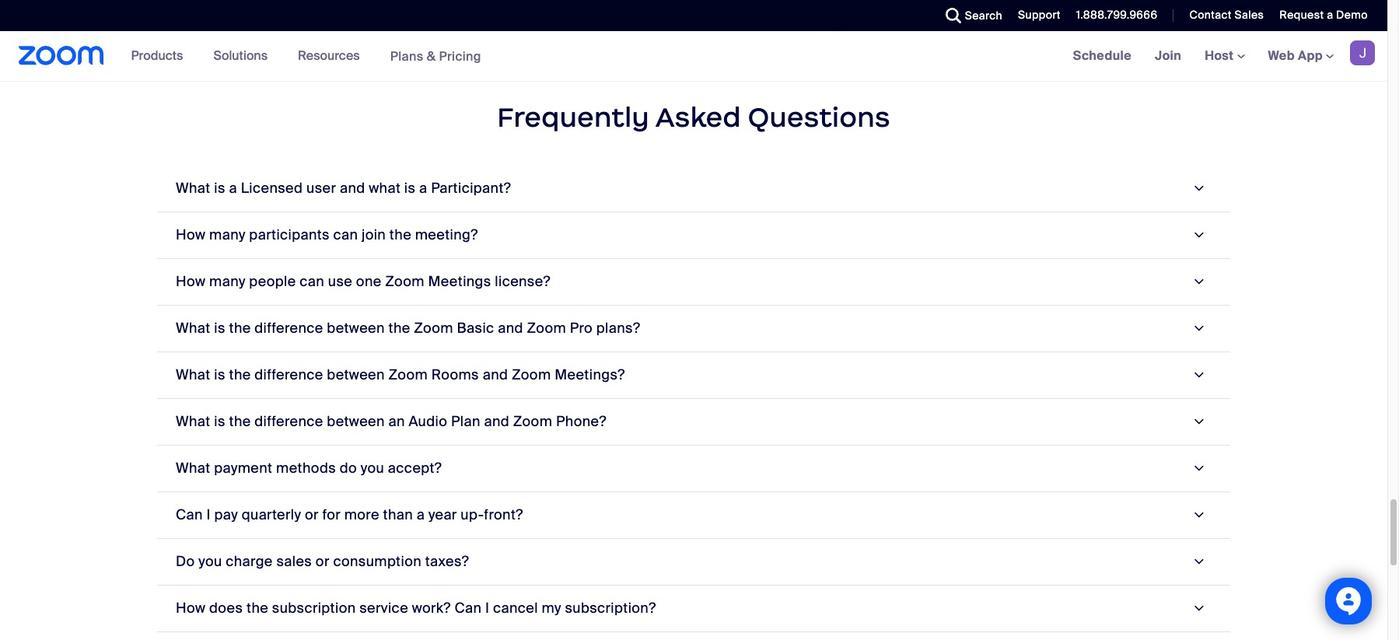 Task type: locate. For each thing, give the bounding box(es) containing it.
is for what is the difference between an audio plan and zoom phone?
[[214, 412, 225, 431]]

can
[[333, 225, 358, 244], [300, 272, 324, 291]]

1 many from the top
[[209, 225, 246, 244]]

1 difference from the top
[[255, 319, 323, 337]]

year
[[429, 505, 457, 524]]

the
[[390, 225, 411, 244], [229, 319, 251, 337], [389, 319, 410, 337], [229, 365, 251, 384], [229, 412, 251, 431], [247, 599, 268, 617]]

the for an
[[229, 412, 251, 431]]

or inside dropdown button
[[316, 552, 330, 571]]

and right the basic
[[498, 319, 523, 337]]

right image
[[1188, 181, 1209, 196], [1188, 228, 1209, 242], [1188, 275, 1209, 289], [1188, 415, 1209, 429], [1188, 555, 1209, 569]]

search
[[965, 9, 1003, 23]]

accept?
[[388, 459, 442, 477]]

2 what from the top
[[176, 319, 210, 337]]

schedule
[[1073, 47, 1132, 64]]

2 how from the top
[[176, 272, 206, 291]]

basic
[[457, 319, 494, 337]]

does
[[209, 599, 243, 617]]

is
[[214, 179, 225, 197], [404, 179, 416, 197], [214, 319, 225, 337], [214, 365, 225, 384], [214, 412, 225, 431]]

3 between from the top
[[327, 412, 385, 431]]

can left pay
[[176, 505, 203, 524]]

0 vertical spatial how
[[176, 225, 206, 244]]

between up what is the difference between an audio plan and zoom phone?
[[327, 365, 385, 384]]

app
[[1298, 47, 1323, 64]]

1 how from the top
[[176, 225, 206, 244]]

5 right image from the top
[[1188, 601, 1209, 616]]

3 what from the top
[[176, 365, 210, 384]]

you inside dropdown button
[[361, 459, 384, 477]]

a inside dropdown button
[[417, 505, 425, 524]]

between for the
[[327, 319, 385, 337]]

1 horizontal spatial can
[[455, 599, 482, 617]]

how many people can use one zoom meetings license?
[[176, 272, 551, 291]]

what inside what is the difference between zoom rooms and zoom meetings? dropdown button
[[176, 365, 210, 384]]

or left for
[[305, 505, 319, 524]]

work?
[[412, 599, 451, 617]]

1 vertical spatial between
[[327, 365, 385, 384]]

difference for zoom
[[255, 365, 323, 384]]

difference inside what is the difference between the zoom basic and zoom pro plans? dropdown button
[[255, 319, 323, 337]]

between down how many people can use one zoom meetings license?
[[327, 319, 385, 337]]

you
[[361, 459, 384, 477], [199, 552, 222, 571]]

rooms
[[431, 365, 479, 384]]

plans & pricing link
[[390, 48, 481, 64], [390, 48, 481, 64]]

5 what from the top
[[176, 459, 210, 477]]

or right sales
[[316, 552, 330, 571]]

0 vertical spatial difference
[[255, 319, 323, 337]]

resources
[[298, 47, 360, 64]]

1 vertical spatial i
[[485, 599, 489, 617]]

a
[[1327, 8, 1333, 22], [229, 179, 237, 197], [419, 179, 427, 197], [417, 505, 425, 524]]

and right rooms at left bottom
[[483, 365, 508, 384]]

what payment methods do you accept? button
[[157, 446, 1230, 492]]

0 vertical spatial you
[[361, 459, 384, 477]]

1 vertical spatial you
[[199, 552, 222, 571]]

1 vertical spatial many
[[209, 272, 246, 291]]

you right do
[[361, 459, 384, 477]]

between left the "an"
[[327, 412, 385, 431]]

meetings navigation
[[1061, 31, 1388, 82]]

1 vertical spatial difference
[[255, 365, 323, 384]]

3 right image from the top
[[1188, 461, 1209, 476]]

frequently asked questions
[[497, 100, 890, 134]]

what inside what is a licensed user and what is a participant? dropdown button
[[176, 179, 210, 197]]

and right user
[[340, 179, 365, 197]]

tab list
[[157, 166, 1230, 640]]

what
[[369, 179, 401, 197]]

0 horizontal spatial can
[[300, 272, 324, 291]]

what inside what payment methods do you accept? dropdown button
[[176, 459, 210, 477]]

cancel
[[493, 599, 538, 617]]

1.888.799.9666 button
[[1065, 0, 1162, 31], [1076, 8, 1158, 22]]

2 right image from the top
[[1188, 368, 1209, 382]]

product information navigation
[[119, 31, 493, 82]]

do you charge sales or consumption taxes? button
[[157, 539, 1230, 586]]

or for quarterly
[[305, 505, 319, 524]]

i
[[206, 505, 211, 524], [485, 599, 489, 617]]

5 right image from the top
[[1188, 555, 1209, 569]]

2 between from the top
[[327, 365, 385, 384]]

what for what is the difference between zoom rooms and zoom meetings?
[[176, 365, 210, 384]]

taxes?
[[425, 552, 469, 571]]

meetings?
[[555, 365, 625, 384]]

can inside dropdown button
[[176, 505, 203, 524]]

2 many from the top
[[209, 272, 246, 291]]

host
[[1205, 47, 1237, 64]]

1 right image from the top
[[1188, 321, 1209, 336]]

do
[[176, 552, 195, 571]]

subscription?
[[565, 599, 656, 617]]

you right the do
[[199, 552, 222, 571]]

1 horizontal spatial you
[[361, 459, 384, 477]]

0 horizontal spatial i
[[206, 505, 211, 524]]

1 vertical spatial how
[[176, 272, 206, 291]]

between for an
[[327, 412, 385, 431]]

a left the year
[[417, 505, 425, 524]]

host button
[[1205, 47, 1245, 64]]

zoom left 'phone?'
[[513, 412, 552, 431]]

for
[[322, 505, 341, 524]]

my
[[542, 599, 561, 617]]

banner containing products
[[0, 31, 1388, 82]]

right image inside what is a licensed user and what is a participant? dropdown button
[[1188, 181, 1209, 196]]

3 difference from the top
[[255, 412, 323, 431]]

2 vertical spatial how
[[176, 599, 206, 617]]

1 right image from the top
[[1188, 181, 1209, 196]]

0 vertical spatial between
[[327, 319, 385, 337]]

right image inside how many people can use one zoom meetings license? dropdown button
[[1188, 275, 1209, 289]]

right image inside how many participants can join the meeting? dropdown button
[[1188, 228, 1209, 242]]

1 what from the top
[[176, 179, 210, 197]]

many left people
[[209, 272, 246, 291]]

difference
[[255, 319, 323, 337], [255, 365, 323, 384], [255, 412, 323, 431]]

a right what
[[419, 179, 427, 197]]

right image inside what is the difference between the zoom basic and zoom pro plans? dropdown button
[[1188, 321, 1209, 336]]

many
[[209, 225, 246, 244], [209, 272, 246, 291]]

how many people can use one zoom meetings license? button
[[157, 259, 1230, 306]]

asked
[[656, 100, 741, 134]]

4 right image from the top
[[1188, 415, 1209, 429]]

or for sales
[[316, 552, 330, 571]]

difference for an
[[255, 412, 323, 431]]

right image
[[1188, 321, 1209, 336], [1188, 368, 1209, 382], [1188, 461, 1209, 476], [1188, 508, 1209, 522], [1188, 601, 1209, 616]]

difference inside what is the difference between zoom rooms and zoom meetings? dropdown button
[[255, 365, 323, 384]]

1 vertical spatial can
[[455, 599, 482, 617]]

right image inside what is the difference between an audio plan and zoom phone? dropdown button
[[1188, 415, 1209, 429]]

how
[[176, 225, 206, 244], [176, 272, 206, 291], [176, 599, 206, 617]]

can for participants
[[333, 225, 358, 244]]

what is the difference between an audio plan and zoom phone? button
[[157, 399, 1230, 446]]

contact sales link
[[1178, 0, 1268, 31], [1190, 8, 1264, 22]]

or inside dropdown button
[[305, 505, 319, 524]]

right image for license?
[[1188, 275, 1209, 289]]

people
[[249, 272, 296, 291]]

1 horizontal spatial can
[[333, 225, 358, 244]]

solutions button
[[213, 31, 275, 81]]

1 vertical spatial or
[[316, 552, 330, 571]]

0 vertical spatial many
[[209, 225, 246, 244]]

can left join
[[333, 225, 358, 244]]

support
[[1018, 8, 1061, 22]]

between
[[327, 319, 385, 337], [327, 365, 385, 384], [327, 412, 385, 431]]

can
[[176, 505, 203, 524], [455, 599, 482, 617]]

2 difference from the top
[[255, 365, 323, 384]]

4 what from the top
[[176, 412, 210, 431]]

can right work?
[[455, 599, 482, 617]]

right image inside what is the difference between zoom rooms and zoom meetings? dropdown button
[[1188, 368, 1209, 382]]

0 horizontal spatial you
[[199, 552, 222, 571]]

right image for pro
[[1188, 321, 1209, 336]]

use
[[328, 272, 352, 291]]

0 vertical spatial can
[[176, 505, 203, 524]]

many left the participants
[[209, 225, 246, 244]]

solutions
[[213, 47, 268, 64]]

1 horizontal spatial i
[[485, 599, 489, 617]]

right image inside can i pay quarterly or for more than a year up-front? dropdown button
[[1188, 508, 1209, 522]]

pricing
[[439, 48, 481, 64]]

schedule link
[[1061, 31, 1143, 81]]

difference inside what is the difference between an audio plan and zoom phone? dropdown button
[[255, 412, 323, 431]]

1 vertical spatial can
[[300, 272, 324, 291]]

0 vertical spatial can
[[333, 225, 358, 244]]

2 vertical spatial between
[[327, 412, 385, 431]]

1 between from the top
[[327, 319, 385, 337]]

i left pay
[[206, 505, 211, 524]]

1.888.799.9666
[[1076, 8, 1158, 22]]

0 horizontal spatial can
[[176, 505, 203, 524]]

join link
[[1143, 31, 1193, 81]]

right image inside what payment methods do you accept? dropdown button
[[1188, 461, 1209, 476]]

support link
[[1007, 0, 1065, 31], [1018, 8, 1061, 22]]

0 vertical spatial or
[[305, 505, 319, 524]]

what
[[176, 179, 210, 197], [176, 319, 210, 337], [176, 365, 210, 384], [176, 412, 210, 431], [176, 459, 210, 477]]

demo
[[1336, 8, 1368, 22]]

2 right image from the top
[[1188, 228, 1209, 242]]

i left cancel
[[485, 599, 489, 617]]

what inside what is the difference between an audio plan and zoom phone? dropdown button
[[176, 412, 210, 431]]

0 vertical spatial i
[[206, 505, 211, 524]]

banner
[[0, 31, 1388, 82]]

or
[[305, 505, 319, 524], [316, 552, 330, 571]]

zoom down what is the difference between the zoom basic and zoom pro plans?
[[389, 365, 428, 384]]

request a demo link
[[1268, 0, 1388, 31], [1280, 8, 1368, 22]]

3 how from the top
[[176, 599, 206, 617]]

what is a licensed user and what is a participant?
[[176, 179, 511, 197]]

what inside what is the difference between the zoom basic and zoom pro plans? dropdown button
[[176, 319, 210, 337]]

plans
[[390, 48, 424, 64]]

difference for the
[[255, 319, 323, 337]]

4 right image from the top
[[1188, 508, 1209, 522]]

and right plan
[[484, 412, 509, 431]]

between for zoom
[[327, 365, 385, 384]]

contact sales
[[1190, 8, 1264, 22]]

3 right image from the top
[[1188, 275, 1209, 289]]

2 vertical spatial difference
[[255, 412, 323, 431]]

right image inside how does the subscription service work? can i cancel my subscription? dropdown button
[[1188, 601, 1209, 616]]

service
[[360, 599, 408, 617]]

can for people
[[300, 272, 324, 291]]

can left use
[[300, 272, 324, 291]]

and
[[340, 179, 365, 197], [498, 319, 523, 337], [483, 365, 508, 384], [484, 412, 509, 431]]



Task type: vqa. For each thing, say whether or not it's contained in the screenshot.
the feedback BUTTON
no



Task type: describe. For each thing, give the bounding box(es) containing it.
what payment methods do you accept?
[[176, 459, 442, 477]]

what for what is a licensed user and what is a participant?
[[176, 179, 210, 197]]

web app button
[[1268, 47, 1334, 64]]

sales
[[276, 552, 312, 571]]

methods
[[276, 459, 336, 477]]

plan
[[451, 412, 480, 431]]

profile picture image
[[1350, 40, 1375, 65]]

join
[[1155, 47, 1182, 64]]

many for people
[[209, 272, 246, 291]]

how does the subscription service work? can i cancel my subscription? button
[[157, 586, 1230, 632]]

zoom left meetings?
[[512, 365, 551, 384]]

the for work?
[[247, 599, 268, 617]]

the for the
[[229, 319, 251, 337]]

zoom right one at the top left
[[385, 272, 425, 291]]

is for what is the difference between zoom rooms and zoom meetings?
[[214, 365, 225, 384]]

many for participants
[[209, 225, 246, 244]]

do you charge sales or consumption taxes?
[[176, 552, 469, 571]]

subscription
[[272, 599, 356, 617]]

can i pay quarterly or for more than a year up-front?
[[176, 505, 523, 524]]

zoom left the basic
[[414, 319, 453, 337]]

right image for a
[[1188, 181, 1209, 196]]

i inside dropdown button
[[485, 599, 489, 617]]

zoom logo image
[[19, 46, 104, 65]]

&
[[427, 48, 436, 64]]

than
[[383, 505, 413, 524]]

quarterly
[[242, 505, 301, 524]]

sales
[[1235, 8, 1264, 22]]

you inside dropdown button
[[199, 552, 222, 571]]

pay
[[214, 505, 238, 524]]

what is the difference between zoom rooms and zoom meetings? button
[[157, 352, 1230, 399]]

contact
[[1190, 8, 1232, 22]]

frequently
[[497, 100, 650, 134]]

the for zoom
[[229, 365, 251, 384]]

how for how does the subscription service work? can i cancel my subscription?
[[176, 599, 206, 617]]

meetings
[[428, 272, 491, 291]]

pro
[[570, 319, 593, 337]]

right image for subscription?
[[1188, 601, 1209, 616]]

is for what is the difference between the zoom basic and zoom pro plans?
[[214, 319, 225, 337]]

products
[[131, 47, 183, 64]]

is for what is a licensed user and what is a participant?
[[214, 179, 225, 197]]

one
[[356, 272, 382, 291]]

what for what payment methods do you accept?
[[176, 459, 210, 477]]

participant?
[[431, 179, 511, 197]]

right image for and
[[1188, 415, 1209, 429]]

can inside dropdown button
[[455, 599, 482, 617]]

right image inside do you charge sales or consumption taxes? dropdown button
[[1188, 555, 1209, 569]]

zoom left pro
[[527, 319, 566, 337]]

tab list containing what is a licensed user and what is a participant?
[[157, 166, 1230, 640]]

what is a licensed user and what is a participant? button
[[157, 166, 1230, 212]]

what is the difference between zoom rooms and zoom meetings?
[[176, 365, 625, 384]]

resources button
[[298, 31, 367, 81]]

consumption
[[333, 552, 422, 571]]

request
[[1280, 8, 1324, 22]]

how does the subscription service work? can i cancel my subscription?
[[176, 599, 656, 617]]

what is the difference between an audio plan and zoom phone?
[[176, 412, 607, 431]]

up-
[[461, 505, 484, 524]]

plans?
[[596, 319, 640, 337]]

what is the difference between the zoom basic and zoom pro plans?
[[176, 319, 640, 337]]

participants
[[249, 225, 330, 244]]

a left demo
[[1327, 8, 1333, 22]]

payment
[[214, 459, 273, 477]]

how many participants can join the meeting?
[[176, 225, 478, 244]]

join
[[362, 225, 386, 244]]

meeting?
[[415, 225, 478, 244]]

how many participants can join the meeting? button
[[157, 212, 1230, 259]]

a left the licensed
[[229, 179, 237, 197]]

web app
[[1268, 47, 1323, 64]]

products button
[[131, 31, 190, 81]]

request a demo
[[1280, 8, 1368, 22]]

front?
[[484, 505, 523, 524]]

search button
[[934, 0, 1007, 31]]

audio
[[409, 412, 447, 431]]

how for how many participants can join the meeting?
[[176, 225, 206, 244]]

what for what is the difference between an audio plan and zoom phone?
[[176, 412, 210, 431]]

right image for up-
[[1188, 508, 1209, 522]]

what for what is the difference between the zoom basic and zoom pro plans?
[[176, 319, 210, 337]]

what is the difference between the zoom basic and zoom pro plans? button
[[157, 306, 1230, 352]]

more
[[344, 505, 379, 524]]

licensed
[[241, 179, 303, 197]]

user
[[306, 179, 336, 197]]

plans & pricing
[[390, 48, 481, 64]]

license?
[[495, 272, 551, 291]]

how for how many people can use one zoom meetings license?
[[176, 272, 206, 291]]

phone?
[[556, 412, 607, 431]]

questions
[[748, 100, 890, 134]]

do
[[340, 459, 357, 477]]

charge
[[226, 552, 273, 571]]

can i pay quarterly or for more than a year up-front? button
[[157, 492, 1230, 539]]

an
[[389, 412, 405, 431]]

web
[[1268, 47, 1295, 64]]

i inside dropdown button
[[206, 505, 211, 524]]



